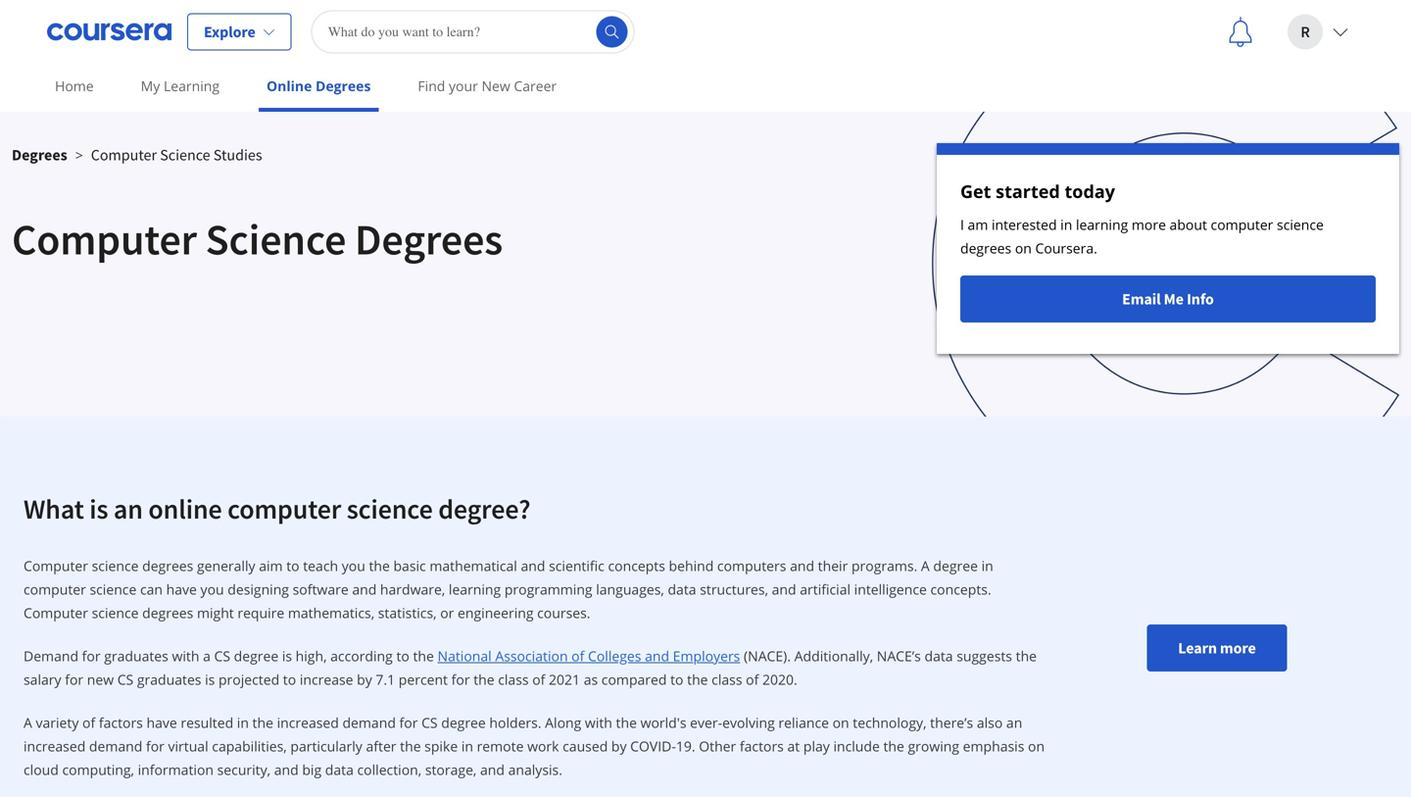 Task type: locate. For each thing, give the bounding box(es) containing it.
computer up demand
[[24, 580, 86, 599]]

get started today status
[[937, 143, 1400, 354]]

increased down variety
[[24, 737, 86, 755]]

email me info
[[1123, 289, 1215, 309]]

also
[[977, 713, 1003, 732]]

you right teach
[[342, 556, 366, 575]]

particularly
[[291, 737, 363, 755]]

science down studies in the top of the page
[[206, 212, 346, 266]]

what is an online computer science degree?
[[24, 492, 531, 526]]

my learning link
[[133, 64, 227, 108]]

0 horizontal spatial increased
[[24, 737, 86, 755]]

and up mathematics,
[[352, 580, 377, 599]]

virtual
[[168, 737, 208, 755]]

with left a
[[172, 647, 199, 665]]

for
[[82, 647, 101, 665], [65, 670, 83, 689], [452, 670, 470, 689], [400, 713, 418, 732], [146, 737, 165, 755]]

degree inside 'computer science degrees generally aim to teach you the basic mathematical and scientific concepts behind computers and their programs. a degree in computer science can have you designing software and hardware, learning programming languages, data structures, and artificial intelligence concepts. computer science degrees might require mathematics, statistics, or engineering courses.'
[[934, 556, 978, 575]]

2 vertical spatial cs
[[422, 713, 438, 732]]

storage,
[[425, 760, 477, 779]]

by inside (nace). additionally, nace's data suggests the salary for new cs graduates is projected to increase by 7.1 percent for the class of 2021 as compared to the class of 2020.
[[357, 670, 372, 689]]

is right what on the left bottom
[[89, 492, 108, 526]]

class down employers
[[712, 670, 743, 689]]

data inside (nace). additionally, nace's data suggests the salary for new cs graduates is projected to increase by 7.1 percent for the class of 2021 as compared to the class of 2020.
[[925, 647, 954, 665]]

increased up particularly
[[277, 713, 339, 732]]

0 vertical spatial degrees
[[316, 76, 371, 95]]

i
[[961, 215, 965, 234]]

is left high,
[[282, 647, 292, 665]]

for up information
[[146, 737, 165, 755]]

1 horizontal spatial a
[[922, 556, 930, 575]]

>
[[75, 146, 83, 164]]

their
[[818, 556, 848, 575]]

coursera image
[[47, 16, 172, 48]]

along
[[545, 713, 582, 732]]

1 horizontal spatial demand
[[343, 713, 396, 732]]

1 horizontal spatial an
[[1007, 713, 1023, 732]]

computer up aim in the bottom left of the page
[[228, 492, 341, 526]]

0 horizontal spatial data
[[325, 760, 354, 779]]

1 horizontal spatial computer
[[228, 492, 341, 526]]

0 horizontal spatial by
[[357, 670, 372, 689]]

of right variety
[[82, 713, 95, 732]]

computer science degrees generally aim to teach you the basic mathematical and scientific concepts behind computers and their programs. a degree in computer science can have you designing software and hardware, learning programming languages, data structures, and artificial intelligence concepts. computer science degrees might require mathematics, statistics, or engineering courses.
[[24, 556, 994, 622]]

the down employers
[[687, 670, 708, 689]]

have inside 'computer science degrees generally aim to teach you the basic mathematical and scientific concepts behind computers and their programs. a degree in computer science can have you designing software and hardware, learning programming languages, data structures, and artificial intelligence concepts. computer science degrees might require mathematics, statistics, or engineering courses.'
[[166, 580, 197, 599]]

1 vertical spatial graduates
[[137, 670, 201, 689]]

more left about on the top right of the page
[[1132, 215, 1167, 234]]

demand
[[343, 713, 396, 732], [89, 737, 142, 755]]

0 vertical spatial demand
[[343, 713, 396, 732]]

0 vertical spatial degrees
[[961, 239, 1012, 257]]

structures,
[[700, 580, 769, 599]]

1 vertical spatial factors
[[740, 737, 784, 755]]

degrees
[[316, 76, 371, 95], [12, 145, 67, 165], [355, 212, 503, 266]]

class down association
[[498, 670, 529, 689]]

0 horizontal spatial demand
[[89, 737, 142, 755]]

factors down evolving
[[740, 737, 784, 755]]

2020.
[[763, 670, 798, 689]]

the
[[369, 556, 390, 575], [413, 647, 434, 665], [1016, 647, 1037, 665], [474, 670, 495, 689], [687, 670, 708, 689], [253, 713, 273, 732], [616, 713, 637, 732], [400, 737, 421, 755], [884, 737, 905, 755]]

2 vertical spatial degree
[[441, 713, 486, 732]]

nace's
[[877, 647, 922, 665]]

more inside learn more link
[[1221, 638, 1257, 658]]

1 horizontal spatial degree
[[441, 713, 486, 732]]

0 vertical spatial a
[[922, 556, 930, 575]]

graduates up resulted
[[137, 670, 201, 689]]

data down particularly
[[325, 760, 354, 779]]

1 vertical spatial by
[[612, 737, 627, 755]]

and
[[521, 556, 546, 575], [790, 556, 815, 575], [352, 580, 377, 599], [772, 580, 797, 599], [645, 647, 670, 665], [274, 760, 299, 779], [480, 760, 505, 779]]

on down interested
[[1016, 239, 1032, 257]]

0 horizontal spatial computer
[[24, 580, 86, 599]]

remote
[[477, 737, 524, 755]]

degree up projected
[[234, 647, 279, 665]]

you up might
[[201, 580, 224, 599]]

2 vertical spatial on
[[1029, 737, 1045, 755]]

computer right about on the top right of the page
[[1211, 215, 1274, 234]]

1 vertical spatial learning
[[449, 580, 501, 599]]

1 vertical spatial an
[[1007, 713, 1023, 732]]

0 horizontal spatial an
[[114, 492, 143, 526]]

0 vertical spatial by
[[357, 670, 372, 689]]

on right emphasis
[[1029, 737, 1045, 755]]

0 vertical spatial you
[[342, 556, 366, 575]]

with up caused
[[585, 713, 613, 732]]

1 vertical spatial have
[[147, 713, 177, 732]]

data right nace's
[[925, 647, 954, 665]]

for left new
[[65, 670, 83, 689]]

0 vertical spatial with
[[172, 647, 199, 665]]

variety
[[36, 713, 79, 732]]

by
[[357, 670, 372, 689], [612, 737, 627, 755]]

in up capabilities, in the left bottom of the page
[[237, 713, 249, 732]]

0 vertical spatial computer
[[1211, 215, 1274, 234]]

a
[[922, 556, 930, 575], [24, 713, 32, 732]]

analysis.
[[508, 760, 563, 779]]

1 vertical spatial with
[[585, 713, 613, 732]]

1 vertical spatial increased
[[24, 737, 86, 755]]

on
[[1016, 239, 1032, 257], [833, 713, 850, 732], [1029, 737, 1045, 755]]

0 vertical spatial factors
[[99, 713, 143, 732]]

about
[[1170, 215, 1208, 234]]

learn
[[1179, 638, 1218, 658]]

0 vertical spatial more
[[1132, 215, 1167, 234]]

explore button
[[187, 13, 292, 50]]

increased
[[277, 713, 339, 732], [24, 737, 86, 755]]

the up the "covid-"
[[616, 713, 637, 732]]

more right learn
[[1221, 638, 1257, 658]]

for up new
[[82, 647, 101, 665]]

1 vertical spatial data
[[925, 647, 954, 665]]

degrees down can
[[142, 603, 193, 622]]

1 vertical spatial more
[[1221, 638, 1257, 658]]

hardware,
[[380, 580, 445, 599]]

suggests
[[957, 647, 1013, 665]]

additionally,
[[795, 647, 874, 665]]

the inside 'computer science degrees generally aim to teach you the basic mathematical and scientific concepts behind computers and their programs. a degree in computer science can have you designing software and hardware, learning programming languages, data structures, and artificial intelligence concepts. computer science degrees might require mathematics, statistics, or engineering courses.'
[[369, 556, 390, 575]]

the up percent
[[413, 647, 434, 665]]

degrees inside i am interested in learning more about computer science degrees on coursera.
[[961, 239, 1012, 257]]

1 horizontal spatial factors
[[740, 737, 784, 755]]

1 vertical spatial cs
[[117, 670, 134, 689]]

aim
[[259, 556, 283, 575]]

1 horizontal spatial more
[[1221, 638, 1257, 658]]

data inside the a variety of factors have resulted in the increased demand for cs degree holders. along with the world's ever-evolving reliance on technology, there's also an increased demand for virtual capabilities, particularly after the spike in remote work caused by covid-19. other factors at play include the growing emphasis on cloud computing, information security, and big data collection, storage, and analysis.
[[325, 760, 354, 779]]

caused
[[563, 737, 608, 755]]

2 vertical spatial is
[[205, 670, 215, 689]]

1 vertical spatial science
[[206, 212, 346, 266]]

degree up spike at the left bottom
[[441, 713, 486, 732]]

to right aim in the bottom left of the page
[[286, 556, 300, 575]]

demand up the computing, at left bottom
[[89, 737, 142, 755]]

am
[[968, 215, 989, 234]]

learning inside 'computer science degrees generally aim to teach you the basic mathematical and scientific concepts behind computers and their programs. a degree in computer science can have you designing software and hardware, learning programming languages, data structures, and artificial intelligence concepts. computer science degrees might require mathematics, statistics, or engineering courses.'
[[449, 580, 501, 599]]

my
[[141, 76, 160, 95]]

cs right a
[[214, 647, 230, 665]]

behind
[[669, 556, 714, 575]]

0 horizontal spatial learning
[[449, 580, 501, 599]]

0 vertical spatial on
[[1016, 239, 1032, 257]]

learning down mathematical
[[449, 580, 501, 599]]

an right also
[[1007, 713, 1023, 732]]

graduates up new
[[104, 647, 168, 665]]

1 vertical spatial degree
[[234, 647, 279, 665]]

2 vertical spatial degrees
[[355, 212, 503, 266]]

a left variety
[[24, 713, 32, 732]]

0 vertical spatial learning
[[1077, 215, 1129, 234]]

learning
[[164, 76, 220, 95]]

factors down new
[[99, 713, 143, 732]]

play
[[804, 737, 830, 755]]

cs right new
[[117, 670, 134, 689]]

today
[[1065, 179, 1116, 203]]

science left studies in the top of the page
[[160, 145, 210, 165]]

started
[[996, 179, 1061, 203]]

of left 2020.
[[746, 670, 759, 689]]

0 horizontal spatial cs
[[117, 670, 134, 689]]

an left online
[[114, 492, 143, 526]]

employers
[[673, 647, 741, 665]]

designing
[[228, 580, 289, 599]]

by left 7.1
[[357, 670, 372, 689]]

degree
[[934, 556, 978, 575], [234, 647, 279, 665], [441, 713, 486, 732]]

degree up concepts.
[[934, 556, 978, 575]]

is down a
[[205, 670, 215, 689]]

0 horizontal spatial degree
[[234, 647, 279, 665]]

home
[[55, 76, 94, 95]]

in
[[1061, 215, 1073, 234], [982, 556, 994, 575], [237, 713, 249, 732], [462, 737, 474, 755]]

computer
[[91, 145, 157, 165], [12, 212, 197, 266], [24, 556, 88, 575], [24, 603, 88, 622]]

1 horizontal spatial learning
[[1077, 215, 1129, 234]]

other
[[699, 737, 737, 755]]

degrees up can
[[142, 556, 193, 575]]

data
[[668, 580, 697, 599], [925, 647, 954, 665], [325, 760, 354, 779]]

have up virtual
[[147, 713, 177, 732]]

2 horizontal spatial degree
[[934, 556, 978, 575]]

online degrees
[[267, 76, 371, 95]]

0 vertical spatial degree
[[934, 556, 978, 575]]

1 horizontal spatial cs
[[214, 647, 230, 665]]

demand for graduates with a cs degree is high, according to the national association of colleges and employers
[[24, 647, 741, 665]]

demand up the after
[[343, 713, 396, 732]]

1 horizontal spatial class
[[712, 670, 743, 689]]

there's
[[931, 713, 974, 732]]

learning down today
[[1077, 215, 1129, 234]]

world's
[[641, 713, 687, 732]]

cs up spike at the left bottom
[[422, 713, 438, 732]]

by right caused
[[612, 737, 627, 755]]

degrees
[[961, 239, 1012, 257], [142, 556, 193, 575], [142, 603, 193, 622]]

1 horizontal spatial is
[[205, 670, 215, 689]]

an
[[114, 492, 143, 526], [1007, 713, 1023, 732]]

national association of colleges and employers link
[[438, 647, 741, 665]]

might
[[197, 603, 234, 622]]

holders.
[[490, 713, 542, 732]]

percent
[[399, 670, 448, 689]]

1 vertical spatial computer
[[228, 492, 341, 526]]

the down technology,
[[884, 737, 905, 755]]

find your new career
[[418, 76, 557, 95]]

None search field
[[311, 10, 635, 53]]

2 horizontal spatial data
[[925, 647, 954, 665]]

1 vertical spatial degrees
[[142, 556, 193, 575]]

languages,
[[596, 580, 665, 599]]

1 horizontal spatial by
[[612, 737, 627, 755]]

2 class from the left
[[712, 670, 743, 689]]

courses.
[[537, 603, 591, 622]]

2 vertical spatial computer
[[24, 580, 86, 599]]

to
[[286, 556, 300, 575], [397, 647, 410, 665], [283, 670, 296, 689], [671, 670, 684, 689]]

0 vertical spatial data
[[668, 580, 697, 599]]

1 vertical spatial a
[[24, 713, 32, 732]]

in up coursera.
[[1061, 215, 1073, 234]]

1 horizontal spatial data
[[668, 580, 697, 599]]

1 horizontal spatial increased
[[277, 713, 339, 732]]

new
[[482, 76, 511, 95]]

2 vertical spatial data
[[325, 760, 354, 779]]

according
[[331, 647, 393, 665]]

and left their at the bottom right of page
[[790, 556, 815, 575]]

0 vertical spatial is
[[89, 492, 108, 526]]

0 vertical spatial have
[[166, 580, 197, 599]]

0 vertical spatial graduates
[[104, 647, 168, 665]]

in up concepts.
[[982, 556, 994, 575]]

data down the behind
[[668, 580, 697, 599]]

1 horizontal spatial with
[[585, 713, 613, 732]]

the right suggests
[[1016, 647, 1037, 665]]

2 horizontal spatial computer
[[1211, 215, 1274, 234]]

1 horizontal spatial you
[[342, 556, 366, 575]]

class
[[498, 670, 529, 689], [712, 670, 743, 689]]

1 vertical spatial is
[[282, 647, 292, 665]]

on up the include at right bottom
[[833, 713, 850, 732]]

colleges
[[588, 647, 642, 665]]

home link
[[47, 64, 102, 108]]

degrees down 'am' on the right of page
[[961, 239, 1012, 257]]

data inside 'computer science degrees generally aim to teach you the basic mathematical and scientific concepts behind computers and their programs. a degree in computer science can have you designing software and hardware, learning programming languages, data structures, and artificial intelligence concepts. computer science degrees might require mathematics, statistics, or engineering courses.'
[[668, 580, 697, 599]]

with inside the a variety of factors have resulted in the increased demand for cs degree holders. along with the world's ever-evolving reliance on technology, there's also an increased demand for virtual capabilities, particularly after the spike in remote work caused by covid-19. other factors at play include the growing emphasis on cloud computing, information security, and big data collection, storage, and analysis.
[[585, 713, 613, 732]]

have right can
[[166, 580, 197, 599]]

0 vertical spatial an
[[114, 492, 143, 526]]

a right programs.
[[922, 556, 930, 575]]

the up capabilities, in the left bottom of the page
[[253, 713, 273, 732]]

0 horizontal spatial class
[[498, 670, 529, 689]]

0 horizontal spatial more
[[1132, 215, 1167, 234]]

basic
[[394, 556, 426, 575]]

or
[[440, 603, 454, 622]]

the left basic
[[369, 556, 390, 575]]

ever-
[[690, 713, 723, 732]]

2 horizontal spatial cs
[[422, 713, 438, 732]]

and left big
[[274, 760, 299, 779]]

1 vertical spatial you
[[201, 580, 224, 599]]

explore
[[204, 22, 256, 42]]

0 horizontal spatial a
[[24, 713, 32, 732]]

you
[[342, 556, 366, 575], [201, 580, 224, 599]]



Task type: describe. For each thing, give the bounding box(es) containing it.
0 vertical spatial cs
[[214, 647, 230, 665]]

what
[[24, 492, 84, 526]]

can
[[140, 580, 163, 599]]

of up as
[[572, 647, 585, 665]]

cs inside (nace). additionally, nace's data suggests the salary for new cs graduates is projected to increase by 7.1 percent for the class of 2021 as compared to the class of 2020.
[[117, 670, 134, 689]]

career
[[514, 76, 557, 95]]

learn more
[[1179, 638, 1257, 658]]

resulted
[[181, 713, 233, 732]]

1 vertical spatial degrees
[[12, 145, 67, 165]]

computers
[[718, 556, 787, 575]]

by inside the a variety of factors have resulted in the increased demand for cs degree holders. along with the world's ever-evolving reliance on technology, there's also an increased demand for virtual capabilities, particularly after the spike in remote work caused by covid-19. other factors at play include the growing emphasis on cloud computing, information security, and big data collection, storage, and analysis.
[[612, 737, 627, 755]]

and down the remote at the bottom
[[480, 760, 505, 779]]

1 class from the left
[[498, 670, 529, 689]]

growing
[[908, 737, 960, 755]]

for down percent
[[400, 713, 418, 732]]

graduates inside (nace). additionally, nace's data suggests the salary for new cs graduates is projected to increase by 7.1 percent for the class of 2021 as compared to the class of 2020.
[[137, 670, 201, 689]]

me
[[1164, 289, 1184, 309]]

covid-
[[631, 737, 676, 755]]

the right the after
[[400, 737, 421, 755]]

studies
[[214, 145, 262, 165]]

evolving
[[723, 713, 775, 732]]

degrees link
[[12, 145, 67, 165]]

engineering
[[458, 603, 534, 622]]

technology,
[[853, 713, 927, 732]]

security,
[[217, 760, 271, 779]]

capabilities,
[[212, 737, 287, 755]]

to up percent
[[397, 647, 410, 665]]

of inside the a variety of factors have resulted in the increased demand for cs degree holders. along with the world's ever-evolving reliance on technology, there's also an increased demand for virtual capabilities, particularly after the spike in remote work caused by covid-19. other factors at play include the growing emphasis on cloud computing, information security, and big data collection, storage, and analysis.
[[82, 713, 95, 732]]

a
[[203, 647, 211, 665]]

0 horizontal spatial factors
[[99, 713, 143, 732]]

programming
[[505, 580, 593, 599]]

high,
[[296, 647, 327, 665]]

emphasis
[[963, 737, 1025, 755]]

have inside the a variety of factors have resulted in the increased demand for cs degree holders. along with the world's ever-evolving reliance on technology, there's also an increased demand for virtual capabilities, particularly after the spike in remote work caused by covid-19. other factors at play include the growing emphasis on cloud computing, information security, and big data collection, storage, and analysis.
[[147, 713, 177, 732]]

require
[[238, 603, 285, 622]]

0 horizontal spatial you
[[201, 580, 224, 599]]

learning inside i am interested in learning more about computer science degrees on coursera.
[[1077, 215, 1129, 234]]

email me info button
[[961, 276, 1377, 323]]

degree inside the a variety of factors have resulted in the increased demand for cs degree holders. along with the world's ever-evolving reliance on technology, there's also an increased demand for virtual capabilities, particularly after the spike in remote work caused by covid-19. other factors at play include the growing emphasis on cloud computing, information security, and big data collection, storage, and analysis.
[[441, 713, 486, 732]]

degree?
[[438, 492, 531, 526]]

1 vertical spatial on
[[833, 713, 850, 732]]

2021
[[549, 670, 581, 689]]

programs.
[[852, 556, 918, 575]]

compared
[[602, 670, 667, 689]]

after
[[366, 737, 397, 755]]

and up compared
[[645, 647, 670, 665]]

get started today
[[961, 179, 1116, 203]]

and down computers
[[772, 580, 797, 599]]

an inside the a variety of factors have resulted in the increased demand for cs degree holders. along with the world's ever-evolving reliance on technology, there's also an increased demand for virtual capabilities, particularly after the spike in remote work caused by covid-19. other factors at play include the growing emphasis on cloud computing, information security, and big data collection, storage, and analysis.
[[1007, 713, 1023, 732]]

degrees > computer science studies
[[12, 145, 262, 165]]

0 vertical spatial increased
[[277, 713, 339, 732]]

What do you want to learn? text field
[[311, 10, 635, 53]]

get
[[961, 179, 992, 203]]

1 vertical spatial demand
[[89, 737, 142, 755]]

r button
[[1273, 0, 1365, 63]]

collection,
[[357, 760, 422, 779]]

0 horizontal spatial with
[[172, 647, 199, 665]]

a inside 'computer science degrees generally aim to teach you the basic mathematical and scientific concepts behind computers and their programs. a degree in computer science can have you designing software and hardware, learning programming languages, data structures, and artificial intelligence concepts. computer science degrees might require mathematics, statistics, or engineering courses.'
[[922, 556, 930, 575]]

r
[[1301, 22, 1311, 42]]

learn more link
[[1147, 625, 1288, 672]]

a variety of factors have resulted in the increased demand for cs degree holders. along with the world's ever-evolving reliance on technology, there's also an increased demand for virtual capabilities, particularly after the spike in remote work caused by covid-19. other factors at play include the growing emphasis on cloud computing, information security, and big data collection, storage, and analysis.
[[24, 713, 1045, 779]]

to inside 'computer science degrees generally aim to teach you the basic mathematical and scientific concepts behind computers and their programs. a degree in computer science can have you designing software and hardware, learning programming languages, data structures, and artificial intelligence concepts. computer science degrees might require mathematics, statistics, or engineering courses.'
[[286, 556, 300, 575]]

salary
[[24, 670, 61, 689]]

email
[[1123, 289, 1161, 309]]

big
[[302, 760, 322, 779]]

at
[[788, 737, 800, 755]]

find your new career link
[[410, 64, 565, 108]]

0 horizontal spatial is
[[89, 492, 108, 526]]

computer science degrees
[[12, 212, 503, 266]]

of down association
[[533, 670, 546, 689]]

artificial
[[800, 580, 851, 599]]

for down national
[[452, 670, 470, 689]]

computer up demand
[[24, 603, 88, 622]]

2 vertical spatial degrees
[[142, 603, 193, 622]]

coursera.
[[1036, 239, 1098, 257]]

science inside i am interested in learning more about computer science degrees on coursera.
[[1278, 215, 1324, 234]]

i am interested in learning more about computer science degrees on coursera.
[[961, 215, 1324, 257]]

national
[[438, 647, 492, 665]]

generally
[[197, 556, 255, 575]]

computing,
[[62, 760, 134, 779]]

in right spike at the left bottom
[[462, 737, 474, 755]]

online degrees link
[[259, 64, 379, 112]]

online
[[267, 76, 312, 95]]

information
[[138, 760, 214, 779]]

projected
[[219, 670, 280, 689]]

computer inside i am interested in learning more about computer science degrees on coursera.
[[1211, 215, 1274, 234]]

and up the programming
[[521, 556, 546, 575]]

cloud
[[24, 760, 59, 779]]

2 horizontal spatial is
[[282, 647, 292, 665]]

on inside i am interested in learning more about computer science degrees on coursera.
[[1016, 239, 1032, 257]]

computer down >
[[12, 212, 197, 266]]

computer science studies link
[[91, 145, 262, 165]]

association
[[495, 647, 568, 665]]

interested
[[992, 215, 1057, 234]]

teach
[[303, 556, 338, 575]]

(nace).
[[744, 647, 791, 665]]

work
[[528, 737, 559, 755]]

intelligence
[[855, 580, 927, 599]]

(nace). additionally, nace's data suggests the salary for new cs graduates is projected to increase by 7.1 percent for the class of 2021 as compared to the class of 2020.
[[24, 647, 1037, 689]]

to down employers
[[671, 670, 684, 689]]

is inside (nace). additionally, nace's data suggests the salary for new cs graduates is projected to increase by 7.1 percent for the class of 2021 as compared to the class of 2020.
[[205, 670, 215, 689]]

in inside 'computer science degrees generally aim to teach you the basic mathematical and scientific concepts behind computers and their programs. a degree in computer science can have you designing software and hardware, learning programming languages, data structures, and artificial intelligence concepts. computer science degrees might require mathematics, statistics, or engineering courses.'
[[982, 556, 994, 575]]

0 vertical spatial science
[[160, 145, 210, 165]]

increase
[[300, 670, 353, 689]]

concepts.
[[931, 580, 992, 599]]

the down national
[[474, 670, 495, 689]]

7.1
[[376, 670, 395, 689]]

demand
[[24, 647, 78, 665]]

computer inside 'computer science degrees generally aim to teach you the basic mathematical and scientific concepts behind computers and their programs. a degree in computer science can have you designing software and hardware, learning programming languages, data structures, and artificial intelligence concepts. computer science degrees might require mathematics, statistics, or engineering courses.'
[[24, 580, 86, 599]]

computer down what on the left bottom
[[24, 556, 88, 575]]

cs inside the a variety of factors have resulted in the increased demand for cs degree holders. along with the world's ever-evolving reliance on technology, there's also an increased demand for virtual capabilities, particularly after the spike in remote work caused by covid-19. other factors at play include the growing emphasis on cloud computing, information security, and big data collection, storage, and analysis.
[[422, 713, 438, 732]]

find
[[418, 76, 445, 95]]

a inside the a variety of factors have resulted in the increased demand for cs degree holders. along with the world's ever-evolving reliance on technology, there's also an increased demand for virtual capabilities, particularly after the spike in remote work caused by covid-19. other factors at play include the growing emphasis on cloud computing, information security, and big data collection, storage, and analysis.
[[24, 713, 32, 732]]

to down high,
[[283, 670, 296, 689]]

your
[[449, 76, 478, 95]]

info
[[1187, 289, 1215, 309]]

more inside i am interested in learning more about computer science degrees on coursera.
[[1132, 215, 1167, 234]]

in inside i am interested in learning more about computer science degrees on coursera.
[[1061, 215, 1073, 234]]

scientific
[[549, 556, 605, 575]]

statistics,
[[378, 603, 437, 622]]

computer right >
[[91, 145, 157, 165]]



Task type: vqa. For each thing, say whether or not it's contained in the screenshot.
Duke University Image
no



